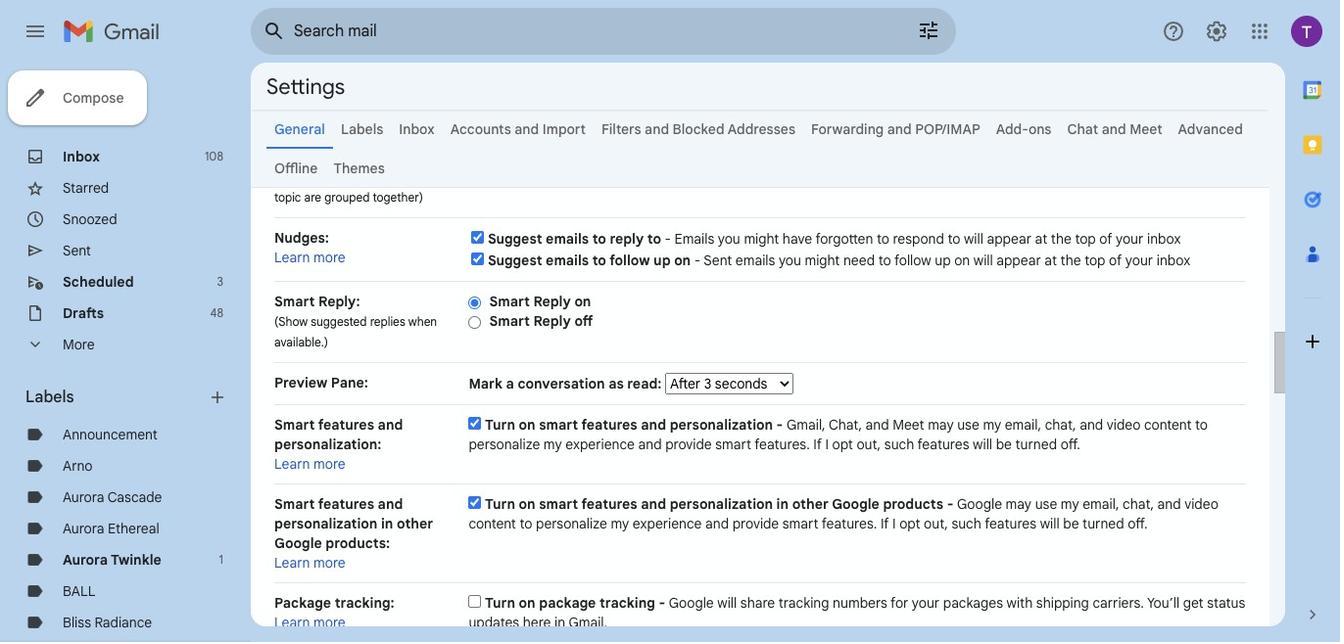 Task type: describe. For each thing, give the bounding box(es) containing it.
out, inside google may use my email, chat, and video content to personalize my experience and provide smart features. if i opt out, such features will be turned off.
[[924, 515, 948, 533]]

get
[[1184, 595, 1204, 612]]

starred
[[63, 179, 109, 197]]

smart for smart reply off
[[489, 313, 530, 330]]

turn on smart features and personalization -
[[485, 416, 787, 434]]

more button
[[0, 329, 235, 361]]

aurora for aurora ethereal
[[63, 520, 104, 538]]

you'll
[[1147, 595, 1180, 612]]

suggest emails to follow up on - sent emails you might need to follow up on will appear at the top of your inbox
[[488, 252, 1191, 269]]

turn for turn on package tracking -
[[485, 595, 516, 612]]

2 vertical spatial the
[[1061, 252, 1082, 269]]

whether
[[304, 170, 348, 184]]

reply for on
[[533, 293, 571, 311]]

suggest for suggest emails to follow up on - sent emails you might need to follow up on will appear at the top of your inbox
[[488, 252, 542, 269]]

reply:
[[318, 293, 360, 311]]

smart reply off
[[489, 313, 593, 330]]

and inside smart features and personalization: learn more
[[378, 416, 403, 434]]

aurora for aurora twinkle
[[63, 552, 108, 569]]

i inside the gmail, chat, and meet may use my email, chat, and video content to personalize my experience and provide smart features. if i opt out, such features will be turned off.
[[826, 436, 829, 454]]

be inside google may use my email, chat, and video content to personalize my experience and provide smart features. if i opt out, such features will be turned off.
[[1063, 515, 1079, 533]]

themes link
[[334, 160, 385, 177]]

(show
[[274, 315, 308, 329]]

0 vertical spatial inbox
[[1147, 230, 1181, 248]]

1 vertical spatial inbox link
[[63, 148, 100, 166]]

status
[[1208, 595, 1246, 612]]

0 vertical spatial at
[[1035, 230, 1048, 248]]

0 vertical spatial might
[[744, 230, 779, 248]]

other inside smart features and personalization in other google products: learn more
[[397, 515, 433, 533]]

preview pane:
[[274, 374, 368, 392]]

(sets
[[274, 170, 301, 184]]

are
[[304, 190, 322, 205]]

advanced link
[[1178, 121, 1243, 138]]

ball link
[[63, 583, 96, 601]]

use inside google may use my email, chat, and video content to personalize my experience and provide smart features. if i opt out, such features will be turned off.
[[1035, 496, 1058, 513]]

learn more link for package tracking:
[[274, 614, 346, 632]]

chat, inside the gmail, chat, and meet may use my email, chat, and video content to personalize my experience and provide smart features. if i opt out, such features will be turned off.
[[1045, 416, 1077, 434]]

2 follow from the left
[[895, 252, 932, 269]]

here
[[523, 614, 551, 632]]

labels heading
[[25, 388, 208, 408]]

1 horizontal spatial other
[[792, 496, 829, 513]]

announcement
[[63, 426, 157, 444]]

turn on smart features and personalization in other google products -
[[485, 496, 957, 513]]

chat,
[[829, 416, 862, 434]]

0 vertical spatial meet
[[1130, 121, 1163, 138]]

preview
[[274, 374, 328, 392]]

import
[[543, 121, 586, 138]]

package
[[539, 595, 596, 612]]

aurora ethereal
[[63, 520, 159, 538]]

settings image
[[1205, 20, 1229, 43]]

emails down "suggest emails to reply to - emails you might have forgotten to respond to will appear at the top of your inbox"
[[736, 252, 775, 269]]

labels for labels heading
[[25, 388, 74, 408]]

aurora twinkle
[[63, 552, 161, 569]]

nudges:
[[274, 229, 329, 247]]

together)
[[373, 190, 423, 205]]

search mail image
[[257, 14, 292, 49]]

add-
[[996, 121, 1029, 138]]

share
[[741, 595, 775, 612]]

learn inside the nudges: learn more
[[274, 249, 310, 267]]

gmail, chat, and meet may use my email, chat, and video content to personalize my experience and provide smart features. if i opt out, such features will be turned off.
[[469, 416, 1208, 454]]

such inside the gmail, chat, and meet may use my email, chat, and video content to personalize my experience and provide smart features. if i opt out, such features will be turned off.
[[885, 436, 915, 454]]

for
[[891, 595, 909, 612]]

out, inside the gmail, chat, and meet may use my email, chat, and video content to personalize my experience and provide smart features. if i opt out, such features will be turned off.
[[857, 436, 881, 454]]

smart inside the gmail, chat, and meet may use my email, chat, and video content to personalize my experience and provide smart features. if i opt out, such features will be turned off.
[[716, 436, 752, 454]]

emails
[[675, 230, 715, 248]]

smart for smart features and personalization: learn more
[[274, 416, 315, 434]]

addresses
[[728, 121, 796, 138]]

in inside smart features and personalization in other google products: learn more
[[381, 515, 393, 533]]

snoozed
[[63, 211, 117, 228]]

accounts and import
[[450, 121, 586, 138]]

chat and meet link
[[1068, 121, 1163, 138]]

0 horizontal spatial you
[[718, 230, 741, 248]]

1 up from the left
[[654, 252, 671, 269]]

labels link
[[341, 121, 383, 138]]

forgotten
[[816, 230, 874, 248]]

turned inside google may use my email, chat, and video content to personalize my experience and provide smart features. if i opt out, such features will be turned off.
[[1083, 515, 1125, 533]]

of inside '(sets whether emails of the same topic are grouped together)'
[[388, 170, 399, 184]]

1
[[219, 553, 223, 567]]

when
[[408, 315, 437, 329]]

features down turn on smart features and personalization - at the bottom
[[581, 496, 638, 513]]

replies
[[370, 315, 405, 329]]

more inside package tracking: learn more
[[314, 614, 346, 632]]

your inside google will share tracking numbers for your packages with shipping carriers. you'll get status updates here in gmail.
[[912, 595, 940, 612]]

personalize inside google may use my email, chat, and video content to personalize my experience and provide smart features. if i opt out, such features will be turned off.
[[536, 515, 607, 533]]

conversation
[[518, 375, 605, 393]]

bliss radiance
[[63, 614, 152, 632]]

2 horizontal spatial in
[[777, 496, 789, 513]]

google left 'products'
[[832, 496, 880, 513]]

1 vertical spatial might
[[805, 252, 840, 269]]

a
[[506, 375, 514, 393]]

smart inside google may use my email, chat, and video content to personalize my experience and provide smart features. if i opt out, such features will be turned off.
[[783, 515, 819, 533]]

general
[[274, 121, 325, 138]]

products:
[[326, 535, 390, 553]]

1 follow from the left
[[610, 252, 650, 269]]

i inside google may use my email, chat, and video content to personalize my experience and provide smart features. if i opt out, such features will be turned off.
[[893, 515, 896, 533]]

1 vertical spatial appear
[[997, 252, 1041, 269]]

smart for smart reply on
[[489, 293, 530, 311]]

more inside smart features and personalization in other google products: learn more
[[314, 555, 346, 572]]

radiance
[[95, 614, 152, 632]]

blocked
[[673, 121, 725, 138]]

reply
[[610, 230, 644, 248]]

0 vertical spatial appear
[[987, 230, 1032, 248]]

advanced search options image
[[909, 11, 949, 50]]

numbers
[[833, 595, 888, 612]]

1 vertical spatial top
[[1085, 252, 1106, 269]]

smart features and personalization in other google products: learn more
[[274, 496, 433, 572]]

chat, inside google may use my email, chat, and video content to personalize my experience and provide smart features. if i opt out, such features will be turned off.
[[1123, 496, 1154, 513]]

filters
[[602, 121, 641, 138]]

ball
[[63, 583, 96, 601]]

smart for smart reply: (show suggested replies when available.)
[[274, 293, 315, 311]]

1 horizontal spatial sent
[[704, 252, 732, 269]]

tracking:
[[335, 595, 395, 612]]

3
[[217, 274, 223, 289]]

compose button
[[8, 71, 147, 125]]

- left emails
[[665, 230, 671, 248]]

nudges: learn more
[[274, 229, 346, 267]]

video inside the gmail, chat, and meet may use my email, chat, and video content to personalize my experience and provide smart features. if i opt out, such features will be turned off.
[[1107, 416, 1141, 434]]

package
[[274, 595, 331, 612]]

available.)
[[274, 335, 328, 350]]

1 vertical spatial inbox
[[1157, 252, 1191, 269]]

offline link
[[274, 160, 318, 177]]

such inside google may use my email, chat, and video content to personalize my experience and provide smart features. if i opt out, such features will be turned off.
[[952, 515, 982, 533]]

- right 'products'
[[947, 496, 954, 513]]

tracking for package
[[600, 595, 655, 612]]

features inside the gmail, chat, and meet may use my email, chat, and video content to personalize my experience and provide smart features. if i opt out, such features will be turned off.
[[918, 436, 970, 454]]

carriers.
[[1093, 595, 1144, 612]]

Smart Reply on radio
[[469, 296, 482, 310]]

and inside smart features and personalization in other google products: learn more
[[378, 496, 403, 513]]

sent link
[[63, 242, 91, 260]]

same
[[423, 170, 452, 184]]

mark
[[469, 375, 503, 393]]

turn for turn on smart features and personalization -
[[485, 416, 516, 434]]

off. inside google may use my email, chat, and video content to personalize my experience and provide smart features. if i opt out, such features will be turned off.
[[1128, 515, 1148, 533]]

aurora for aurora cascade
[[63, 489, 104, 507]]

in inside google will share tracking numbers for your packages with shipping carriers. you'll get status updates here in gmail.
[[555, 614, 566, 632]]

grouped
[[325, 190, 370, 205]]

provide inside the gmail, chat, and meet may use my email, chat, and video content to personalize my experience and provide smart features. if i opt out, such features will be turned off.
[[666, 436, 712, 454]]

offline
[[274, 160, 318, 177]]

shipping
[[1037, 595, 1090, 612]]

ons
[[1029, 121, 1052, 138]]

mark a conversation as read:
[[469, 375, 665, 393]]

with
[[1007, 595, 1033, 612]]

learn more link for smart features and personalization:
[[274, 456, 346, 473]]

1 vertical spatial your
[[1126, 252, 1154, 269]]

0 vertical spatial your
[[1116, 230, 1144, 248]]

add-ons
[[996, 121, 1052, 138]]

108
[[205, 149, 223, 164]]

settings
[[267, 73, 345, 99]]

personalize inside the gmail, chat, and meet may use my email, chat, and video content to personalize my experience and provide smart features. if i opt out, such features will be turned off.
[[469, 436, 540, 454]]



Task type: vqa. For each thing, say whether or not it's contained in the screenshot.
Inbox inside Labels navigation
yes



Task type: locate. For each thing, give the bounding box(es) containing it.
1 vertical spatial in
[[381, 515, 393, 533]]

3 turn from the top
[[485, 595, 516, 612]]

support image
[[1162, 20, 1186, 43]]

may inside google may use my email, chat, and video content to personalize my experience and provide smart features. if i opt out, such features will be turned off.
[[1006, 496, 1032, 513]]

content inside the gmail, chat, and meet may use my email, chat, and video content to personalize my experience and provide smart features. if i opt out, such features will be turned off.
[[1145, 416, 1192, 434]]

experience inside the gmail, chat, and meet may use my email, chat, and video content to personalize my experience and provide smart features. if i opt out, such features will be turned off.
[[566, 436, 635, 454]]

learn down personalization:
[[274, 456, 310, 473]]

1 horizontal spatial you
[[779, 252, 801, 269]]

0 vertical spatial inbox link
[[399, 121, 435, 138]]

emails left reply
[[546, 230, 589, 248]]

suggest
[[488, 230, 542, 248], [488, 252, 542, 269]]

1 vertical spatial features.
[[822, 515, 877, 533]]

learn more link
[[274, 249, 346, 267], [274, 456, 346, 473], [274, 555, 346, 572], [274, 614, 346, 632]]

features inside smart features and personalization in other google products: learn more
[[318, 496, 374, 513]]

suggested
[[311, 315, 367, 329]]

1 vertical spatial turn
[[485, 496, 516, 513]]

use inside the gmail, chat, and meet may use my email, chat, and video content to personalize my experience and provide smart features. if i opt out, such features will be turned off.
[[958, 416, 980, 434]]

1 vertical spatial turned
[[1083, 515, 1125, 533]]

emails up grouped
[[351, 170, 385, 184]]

inbox for inbox link to the top
[[399, 121, 435, 138]]

1 horizontal spatial tracking
[[779, 595, 830, 612]]

learn more link down personalization:
[[274, 456, 346, 473]]

0 horizontal spatial off.
[[1061, 436, 1081, 454]]

drafts link
[[63, 305, 104, 322]]

reply up smart reply off
[[533, 293, 571, 311]]

in down gmail,
[[777, 496, 789, 513]]

2 vertical spatial personalization
[[274, 515, 378, 533]]

forwarding and pop/imap
[[811, 121, 981, 138]]

aurora twinkle link
[[63, 552, 161, 569]]

2 learn from the top
[[274, 456, 310, 473]]

inbox for bottommost inbox link
[[63, 148, 100, 166]]

features. inside the gmail, chat, and meet may use my email, chat, and video content to personalize my experience and provide smart features. if i opt out, such features will be turned off.
[[755, 436, 810, 454]]

reply for off
[[533, 313, 571, 330]]

chat and meet
[[1068, 121, 1163, 138]]

smart right smart reply off radio
[[489, 313, 530, 330]]

-
[[665, 230, 671, 248], [695, 252, 701, 269], [777, 416, 783, 434], [947, 496, 954, 513], [659, 595, 666, 612]]

learn inside smart features and personalization: learn more
[[274, 456, 310, 473]]

0 horizontal spatial out,
[[857, 436, 881, 454]]

personalize
[[469, 436, 540, 454], [536, 515, 607, 533]]

2 vertical spatial your
[[912, 595, 940, 612]]

you
[[718, 230, 741, 248], [779, 252, 801, 269]]

suggest emails to reply to - emails you might have forgotten to respond to will appear at the top of your inbox
[[488, 230, 1181, 248]]

gmail image
[[63, 12, 170, 51]]

smart inside smart features and personalization: learn more
[[274, 416, 315, 434]]

3 learn from the top
[[274, 555, 310, 572]]

in up products:
[[381, 515, 393, 533]]

if inside the gmail, chat, and meet may use my email, chat, and video content to personalize my experience and provide smart features. if i opt out, such features will be turned off.
[[814, 436, 822, 454]]

aurora up 'aurora twinkle'
[[63, 520, 104, 538]]

more down personalization:
[[314, 456, 346, 473]]

have
[[783, 230, 813, 248]]

email, inside google may use my email, chat, and video content to personalize my experience and provide smart features. if i opt out, such features will be turned off.
[[1083, 496, 1120, 513]]

0 vertical spatial may
[[928, 416, 954, 434]]

learn more link for nudges:
[[274, 249, 346, 267]]

None checkbox
[[472, 253, 484, 266], [469, 417, 482, 430], [469, 497, 482, 510], [472, 253, 484, 266], [469, 417, 482, 430], [469, 497, 482, 510]]

0 horizontal spatial use
[[958, 416, 980, 434]]

main menu image
[[24, 20, 47, 43]]

1 vertical spatial such
[[952, 515, 982, 533]]

0 horizontal spatial be
[[996, 436, 1012, 454]]

1 horizontal spatial inbox link
[[399, 121, 435, 138]]

3 aurora from the top
[[63, 552, 108, 569]]

4 learn more link from the top
[[274, 614, 346, 632]]

bliss radiance link
[[63, 614, 152, 632]]

0 vertical spatial email,
[[1005, 416, 1042, 434]]

labels
[[341, 121, 383, 138], [25, 388, 74, 408]]

on
[[674, 252, 691, 269], [955, 252, 970, 269], [575, 293, 591, 311], [519, 416, 536, 434], [519, 496, 536, 513], [519, 595, 536, 612]]

1 suggest from the top
[[488, 230, 542, 248]]

1 horizontal spatial might
[[805, 252, 840, 269]]

2 aurora from the top
[[63, 520, 104, 538]]

features inside google may use my email, chat, and video content to personalize my experience and provide smart features. if i opt out, such features will be turned off.
[[985, 515, 1037, 533]]

personalization:
[[274, 436, 382, 454]]

1 more from the top
[[314, 249, 346, 267]]

0 vertical spatial i
[[826, 436, 829, 454]]

1 vertical spatial at
[[1045, 252, 1057, 269]]

smart for smart features and personalization in other google products: learn more
[[274, 496, 315, 513]]

learn more link down package
[[274, 614, 346, 632]]

off. inside the gmail, chat, and meet may use my email, chat, and video content to personalize my experience and provide smart features. if i opt out, such features will be turned off.
[[1061, 436, 1081, 454]]

such
[[885, 436, 915, 454], [952, 515, 982, 533]]

aurora cascade link
[[63, 489, 162, 507]]

personalize down a
[[469, 436, 540, 454]]

2 more from the top
[[314, 456, 346, 473]]

1 horizontal spatial off.
[[1128, 515, 1148, 533]]

0 horizontal spatial video
[[1107, 416, 1141, 434]]

1 horizontal spatial opt
[[900, 515, 921, 533]]

1 horizontal spatial be
[[1063, 515, 1079, 533]]

1 vertical spatial chat,
[[1123, 496, 1154, 513]]

if down gmail,
[[814, 436, 822, 454]]

smart inside smart reply: (show suggested replies when available.)
[[274, 293, 315, 311]]

might left have
[[744, 230, 779, 248]]

0 horizontal spatial other
[[397, 515, 433, 533]]

1 learn more link from the top
[[274, 249, 346, 267]]

google may use my email, chat, and video content to personalize my experience and provide smart features. if i opt out, such features will be turned off.
[[469, 496, 1219, 533]]

filters and blocked addresses link
[[602, 121, 796, 138]]

0 vertical spatial if
[[814, 436, 822, 454]]

labels for labels link
[[341, 121, 383, 138]]

updates
[[469, 614, 520, 632]]

i down 'products'
[[893, 515, 896, 533]]

google inside google may use my email, chat, and video content to personalize my experience and provide smart features. if i opt out, such features will be turned off.
[[957, 496, 1003, 513]]

sent down emails
[[704, 252, 732, 269]]

tracking right share
[[779, 595, 830, 612]]

will inside google will share tracking numbers for your packages with shipping carriers. you'll get status updates here in gmail.
[[718, 595, 737, 612]]

chat
[[1068, 121, 1099, 138]]

48
[[210, 306, 223, 320]]

0 vertical spatial you
[[718, 230, 741, 248]]

compose
[[63, 89, 124, 107]]

0 vertical spatial the
[[402, 170, 420, 184]]

0 horizontal spatial follow
[[610, 252, 650, 269]]

turn
[[485, 416, 516, 434], [485, 496, 516, 513], [485, 595, 516, 612]]

ethereal
[[108, 520, 159, 538]]

might
[[744, 230, 779, 248], [805, 252, 840, 269]]

2 vertical spatial aurora
[[63, 552, 108, 569]]

1 learn from the top
[[274, 249, 310, 267]]

1 vertical spatial off.
[[1128, 515, 1148, 533]]

will inside google may use my email, chat, and video content to personalize my experience and provide smart features. if i opt out, such features will be turned off.
[[1040, 515, 1060, 533]]

inbox up starred
[[63, 148, 100, 166]]

1 vertical spatial inbox
[[63, 148, 100, 166]]

2 turn from the top
[[485, 496, 516, 513]]

accounts and import link
[[450, 121, 586, 138]]

more inside the nudges: learn more
[[314, 249, 346, 267]]

0 vertical spatial personalize
[[469, 436, 540, 454]]

inbox link up the same at the top of the page
[[399, 121, 435, 138]]

features up products:
[[318, 496, 374, 513]]

1 turn from the top
[[485, 416, 516, 434]]

as
[[609, 375, 624, 393]]

be inside the gmail, chat, and meet may use my email, chat, and video content to personalize my experience and provide smart features. if i opt out, such features will be turned off.
[[996, 436, 1012, 454]]

features. up numbers
[[822, 515, 877, 533]]

suggest for suggest emails to reply to - emails you might have forgotten to respond to will appear at the top of your inbox
[[488, 230, 542, 248]]

1 vertical spatial of
[[1100, 230, 1113, 248]]

features up with
[[985, 515, 1037, 533]]

cascade
[[108, 489, 162, 507]]

inbox inside labels navigation
[[63, 148, 100, 166]]

experience down turn on smart features and personalization in other google products -
[[633, 515, 702, 533]]

1 vertical spatial labels
[[25, 388, 74, 408]]

learn up package
[[274, 555, 310, 572]]

- left gmail,
[[777, 416, 783, 434]]

tracking up gmail.
[[600, 595, 655, 612]]

might down "suggest emails to reply to - emails you might have forgotten to respond to will appear at the top of your inbox"
[[805, 252, 840, 269]]

1 vertical spatial out,
[[924, 515, 948, 533]]

None checkbox
[[472, 231, 484, 244], [469, 596, 482, 609], [472, 231, 484, 244], [469, 596, 482, 609]]

features. down gmail,
[[755, 436, 810, 454]]

1 horizontal spatial content
[[1145, 416, 1192, 434]]

learn more link down nudges:
[[274, 249, 346, 267]]

my
[[983, 416, 1002, 434], [544, 436, 562, 454], [1061, 496, 1080, 513], [611, 515, 629, 533]]

themes
[[334, 160, 385, 177]]

follow down respond
[[895, 252, 932, 269]]

0 vertical spatial features.
[[755, 436, 810, 454]]

accounts
[[450, 121, 511, 138]]

learn more link up package
[[274, 555, 346, 572]]

labels navigation
[[0, 63, 251, 643]]

reply
[[533, 293, 571, 311], [533, 313, 571, 330]]

1 vertical spatial you
[[779, 252, 801, 269]]

0 vertical spatial use
[[958, 416, 980, 434]]

features up personalization:
[[318, 416, 374, 434]]

personalize up package
[[536, 515, 607, 533]]

1 vertical spatial i
[[893, 515, 896, 533]]

learn inside smart features and personalization in other google products: learn more
[[274, 555, 310, 572]]

learn down package
[[274, 614, 310, 632]]

package tracking: learn more
[[274, 595, 395, 632]]

scheduled
[[63, 273, 134, 291]]

provide down turn on smart features and personalization in other google products -
[[733, 515, 779, 533]]

to inside google may use my email, chat, and video content to personalize my experience and provide smart features. if i opt out, such features will be turned off.
[[520, 515, 533, 533]]

learn inside package tracking: learn more
[[274, 614, 310, 632]]

0 vertical spatial content
[[1145, 416, 1192, 434]]

packages
[[943, 595, 1003, 612]]

experience
[[566, 436, 635, 454], [633, 515, 702, 533]]

appear
[[987, 230, 1032, 248], [997, 252, 1041, 269]]

labels inside navigation
[[25, 388, 74, 408]]

(sets whether emails of the same topic are grouped together)
[[274, 170, 452, 205]]

more down package
[[314, 614, 346, 632]]

top
[[1075, 230, 1096, 248], [1085, 252, 1106, 269]]

tracking for share
[[779, 595, 830, 612]]

in down package
[[555, 614, 566, 632]]

0 horizontal spatial content
[[469, 515, 516, 533]]

to inside the gmail, chat, and meet may use my email, chat, and video content to personalize my experience and provide smart features. if i opt out, such features will be turned off.
[[1196, 416, 1208, 434]]

pane:
[[331, 374, 368, 392]]

tracking inside google will share tracking numbers for your packages with shipping carriers. you'll get status updates here in gmail.
[[779, 595, 830, 612]]

0 vertical spatial be
[[996, 436, 1012, 454]]

1 vertical spatial use
[[1035, 496, 1058, 513]]

announcement link
[[63, 426, 157, 444]]

to
[[593, 230, 607, 248], [648, 230, 661, 248], [877, 230, 890, 248], [948, 230, 961, 248], [593, 252, 607, 269], [879, 252, 891, 269], [1196, 416, 1208, 434], [520, 515, 533, 533]]

1 horizontal spatial chat,
[[1123, 496, 1154, 513]]

0 horizontal spatial inbox
[[63, 148, 100, 166]]

Search mail text field
[[294, 22, 862, 41]]

2 reply from the top
[[533, 313, 571, 330]]

1 tracking from the left
[[600, 595, 655, 612]]

0 horizontal spatial tracking
[[600, 595, 655, 612]]

learn down nudges:
[[274, 249, 310, 267]]

1 horizontal spatial labels
[[341, 121, 383, 138]]

0 vertical spatial reply
[[533, 293, 571, 311]]

1 vertical spatial opt
[[900, 515, 921, 533]]

features up 'products'
[[918, 436, 970, 454]]

0 horizontal spatial may
[[928, 416, 954, 434]]

2 tracking from the left
[[779, 595, 830, 612]]

more down nudges:
[[314, 249, 346, 267]]

0 horizontal spatial sent
[[63, 242, 91, 260]]

0 vertical spatial provide
[[666, 436, 712, 454]]

0 vertical spatial aurora
[[63, 489, 104, 507]]

1 vertical spatial be
[[1063, 515, 1079, 533]]

0 vertical spatial inbox
[[399, 121, 435, 138]]

None search field
[[251, 8, 956, 55]]

inbox up the same at the top of the page
[[399, 121, 435, 138]]

aurora
[[63, 489, 104, 507], [63, 520, 104, 538], [63, 552, 108, 569]]

provide inside google may use my email, chat, and video content to personalize my experience and provide smart features. if i opt out, such features will be turned off.
[[733, 515, 779, 533]]

1 horizontal spatial such
[[952, 515, 982, 533]]

2 learn more link from the top
[[274, 456, 346, 473]]

features. inside google may use my email, chat, and video content to personalize my experience and provide smart features. if i opt out, such features will be turned off.
[[822, 515, 877, 533]]

meet right chat
[[1130, 121, 1163, 138]]

if inside google may use my email, chat, and video content to personalize my experience and provide smart features. if i opt out, such features will be turned off.
[[881, 515, 889, 533]]

topic
[[274, 190, 301, 205]]

0 horizontal spatial chat,
[[1045, 416, 1077, 434]]

sent
[[63, 242, 91, 260], [704, 252, 732, 269]]

2 up from the left
[[935, 252, 951, 269]]

may inside the gmail, chat, and meet may use my email, chat, and video content to personalize my experience and provide smart features. if i opt out, such features will be turned off.
[[928, 416, 954, 434]]

filters and blocked addresses
[[602, 121, 796, 138]]

opt down chat,
[[833, 436, 853, 454]]

0 vertical spatial top
[[1075, 230, 1096, 248]]

opt inside google may use my email, chat, and video content to personalize my experience and provide smart features. if i opt out, such features will be turned off.
[[900, 515, 921, 533]]

google inside smart features and personalization in other google products: learn more
[[274, 535, 322, 553]]

reply down smart reply on
[[533, 313, 571, 330]]

provide
[[666, 436, 712, 454], [733, 515, 779, 533]]

google inside google will share tracking numbers for your packages with shipping carriers. you'll get status updates here in gmail.
[[669, 595, 714, 612]]

such up packages at the right
[[952, 515, 982, 533]]

experience inside google may use my email, chat, and video content to personalize my experience and provide smart features. if i opt out, such features will be turned off.
[[633, 515, 702, 533]]

smart up personalization:
[[274, 416, 315, 434]]

0 horizontal spatial up
[[654, 252, 671, 269]]

emails inside '(sets whether emails of the same topic are grouped together)'
[[351, 170, 385, 184]]

1 horizontal spatial turned
[[1083, 515, 1125, 533]]

sent inside labels navigation
[[63, 242, 91, 260]]

Smart Reply off radio
[[469, 315, 482, 330]]

2 vertical spatial in
[[555, 614, 566, 632]]

aurora up ball
[[63, 552, 108, 569]]

sent down snoozed
[[63, 242, 91, 260]]

drafts
[[63, 305, 104, 322]]

opt inside the gmail, chat, and meet may use my email, chat, and video content to personalize my experience and provide smart features. if i opt out, such features will be turned off.
[[833, 436, 853, 454]]

you down have
[[779, 252, 801, 269]]

1 vertical spatial provide
[[733, 515, 779, 533]]

forwarding and pop/imap link
[[811, 121, 981, 138]]

1 aurora from the top
[[63, 489, 104, 507]]

learn more link for smart features and personalization in other google products:
[[274, 555, 346, 572]]

1 vertical spatial other
[[397, 515, 433, 533]]

out, down 'products'
[[924, 515, 948, 533]]

inbox link
[[399, 121, 435, 138], [63, 148, 100, 166]]

such up 'products'
[[885, 436, 915, 454]]

0 horizontal spatial email,
[[1005, 416, 1042, 434]]

if down 'products'
[[881, 515, 889, 533]]

smart reply on
[[489, 293, 591, 311]]

0 vertical spatial out,
[[857, 436, 881, 454]]

google left share
[[669, 595, 714, 612]]

labels down more at the bottom of page
[[25, 388, 74, 408]]

0 horizontal spatial in
[[381, 515, 393, 533]]

2 vertical spatial turn
[[485, 595, 516, 612]]

pop/imap
[[916, 121, 981, 138]]

you right emails
[[718, 230, 741, 248]]

add-ons link
[[996, 121, 1052, 138]]

out, down chat,
[[857, 436, 881, 454]]

labels up themes
[[341, 121, 383, 138]]

read:
[[628, 375, 662, 393]]

other
[[792, 496, 829, 513], [397, 515, 433, 533]]

follow down reply
[[610, 252, 650, 269]]

video inside google may use my email, chat, and video content to personalize my experience and provide smart features. if i opt out, such features will be turned off.
[[1185, 496, 1219, 513]]

smart
[[539, 416, 578, 434], [716, 436, 752, 454], [539, 496, 578, 513], [783, 515, 819, 533]]

0 vertical spatial experience
[[566, 436, 635, 454]]

turned inside the gmail, chat, and meet may use my email, chat, and video content to personalize my experience and provide smart features. if i opt out, such features will be turned off.
[[1016, 436, 1057, 454]]

- down emails
[[695, 252, 701, 269]]

aurora down arno
[[63, 489, 104, 507]]

content inside google may use my email, chat, and video content to personalize my experience and provide smart features. if i opt out, such features will be turned off.
[[469, 515, 516, 533]]

3 more from the top
[[314, 555, 346, 572]]

twinkle
[[111, 552, 161, 569]]

4 learn from the top
[[274, 614, 310, 632]]

advanced
[[1178, 121, 1243, 138]]

1 horizontal spatial may
[[1006, 496, 1032, 513]]

tab list
[[1286, 63, 1341, 572]]

smart right "smart reply on" radio
[[489, 293, 530, 311]]

1 horizontal spatial features.
[[822, 515, 877, 533]]

respond
[[893, 230, 945, 248]]

meet right chat,
[[893, 416, 925, 434]]

0 horizontal spatial turned
[[1016, 436, 1057, 454]]

gmail,
[[787, 416, 826, 434]]

google left products:
[[274, 535, 322, 553]]

1 horizontal spatial up
[[935, 252, 951, 269]]

1 horizontal spatial use
[[1035, 496, 1058, 513]]

experience down turn on smart features and personalization - at the bottom
[[566, 436, 635, 454]]

personalization for -
[[670, 416, 773, 434]]

google right 'products'
[[957, 496, 1003, 513]]

smart down personalization:
[[274, 496, 315, 513]]

personalization for in
[[670, 496, 773, 513]]

will inside the gmail, chat, and meet may use my email, chat, and video content to personalize my experience and provide smart features. if i opt out, such features will be turned off.
[[973, 436, 993, 454]]

more inside smart features and personalization: learn more
[[314, 456, 346, 473]]

the inside '(sets whether emails of the same topic are grouped together)'
[[402, 170, 420, 184]]

1 horizontal spatial follow
[[895, 252, 932, 269]]

arno
[[63, 458, 93, 475]]

smart reply: (show suggested replies when available.)
[[274, 293, 437, 350]]

0 horizontal spatial such
[[885, 436, 915, 454]]

off
[[575, 313, 593, 330]]

2 vertical spatial of
[[1109, 252, 1122, 269]]

1 horizontal spatial if
[[881, 515, 889, 533]]

- right package
[[659, 595, 666, 612]]

0 vertical spatial off.
[[1061, 436, 1081, 454]]

2 suggest from the top
[[488, 252, 542, 269]]

features down as
[[581, 416, 638, 434]]

0 vertical spatial in
[[777, 496, 789, 513]]

i down gmail,
[[826, 436, 829, 454]]

more down products:
[[314, 555, 346, 572]]

emails up smart reply on
[[546, 252, 589, 269]]

3 learn more link from the top
[[274, 555, 346, 572]]

personalization inside smart features and personalization in other google products: learn more
[[274, 515, 378, 533]]

snoozed link
[[63, 211, 117, 228]]

inbox
[[399, 121, 435, 138], [63, 148, 100, 166]]

google will share tracking numbers for your packages with shipping carriers. you'll get status updates here in gmail.
[[469, 595, 1246, 632]]

provide down turn on smart features and personalization - at the bottom
[[666, 436, 712, 454]]

email, inside the gmail, chat, and meet may use my email, chat, and video content to personalize my experience and provide smart features. if i opt out, such features will be turned off.
[[1005, 416, 1042, 434]]

video
[[1107, 416, 1141, 434], [1185, 496, 1219, 513]]

4 more from the top
[[314, 614, 346, 632]]

1 vertical spatial if
[[881, 515, 889, 533]]

0 vertical spatial such
[[885, 436, 915, 454]]

smart inside smart features and personalization in other google products: learn more
[[274, 496, 315, 513]]

meet inside the gmail, chat, and meet may use my email, chat, and video content to personalize my experience and provide smart features. if i opt out, such features will be turned off.
[[893, 416, 925, 434]]

opt down 'products'
[[900, 515, 921, 533]]

inbox link up starred
[[63, 148, 100, 166]]

0 horizontal spatial i
[[826, 436, 829, 454]]

turn for turn on smart features and personalization in other google products -
[[485, 496, 516, 513]]

smart up (show
[[274, 293, 315, 311]]

the
[[402, 170, 420, 184], [1051, 230, 1072, 248], [1061, 252, 1082, 269]]

0 vertical spatial suggest
[[488, 230, 542, 248]]

0 horizontal spatial if
[[814, 436, 822, 454]]

1 reply from the top
[[533, 293, 571, 311]]

1 vertical spatial the
[[1051, 230, 1072, 248]]

1 vertical spatial personalization
[[670, 496, 773, 513]]

features inside smart features and personalization: learn more
[[318, 416, 374, 434]]



